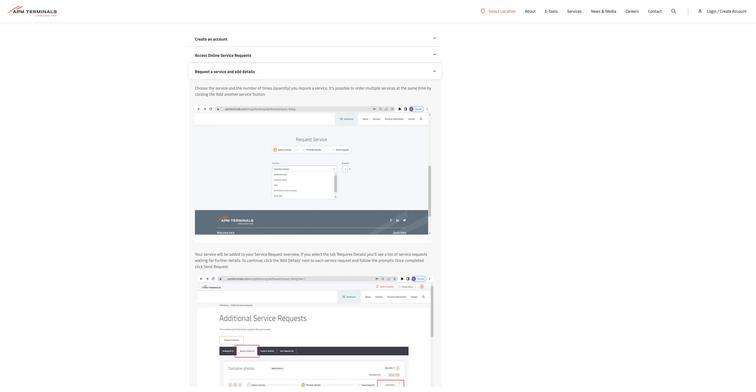 Task type: locate. For each thing, give the bounding box(es) containing it.
click
[[264, 258, 272, 263], [195, 264, 203, 269]]

0 horizontal spatial of
[[258, 85, 262, 91]]

0 horizontal spatial service
[[221, 52, 234, 58]]

times
[[262, 85, 272, 91]]

how
[[189, 13, 203, 22]]

button.
[[253, 91, 266, 97]]

access online service requests button
[[189, 47, 441, 63]]

2 horizontal spatial to
[[351, 85, 354, 91]]

'add
[[216, 91, 223, 97], [280, 258, 287, 263]]

1 horizontal spatial request
[[268, 251, 283, 257]]

contact
[[648, 8, 662, 14]]

another
[[224, 91, 238, 97]]

0 horizontal spatial to
[[241, 251, 245, 257]]

access online service requests
[[195, 52, 251, 58]]

0 vertical spatial 'add
[[216, 91, 223, 97]]

the right "choose"
[[209, 85, 215, 91]]

0 vertical spatial a
[[211, 69, 213, 74]]

service up another
[[216, 85, 228, 91]]

select location button
[[481, 8, 516, 14]]

continue,
[[247, 258, 263, 263]]

details'
[[354, 251, 366, 257], [288, 258, 301, 263]]

the down you'll
[[372, 258, 378, 263]]

the
[[209, 85, 215, 91], [236, 85, 242, 91], [401, 85, 407, 91], [209, 91, 215, 97], [323, 251, 329, 257], [273, 258, 279, 263], [372, 258, 378, 263]]

2 vertical spatial and
[[352, 258, 359, 263]]

requests
[[412, 251, 427, 257]]

1 horizontal spatial create
[[720, 8, 732, 14]]

you inside choose the service and the number of times (quantity) you require a service. it's possible to order multiple services at the same time by clicking the 'add another service' button.
[[291, 85, 298, 91]]

and inside choose the service and the number of times (quantity) you require a service. it's possible to order multiple services at the same time by clicking the 'add another service' button.
[[229, 85, 235, 91]]

1 vertical spatial service
[[255, 251, 267, 257]]

0 horizontal spatial 'add
[[216, 91, 223, 97]]

click right continue,
[[264, 258, 272, 263]]

service up "for"
[[204, 251, 216, 257]]

waiting
[[195, 258, 208, 263]]

login / create account
[[707, 8, 747, 14]]

1 vertical spatial you
[[304, 251, 311, 257]]

service.
[[315, 85, 328, 91]]

1 vertical spatial to
[[241, 251, 245, 257]]

your
[[246, 251, 254, 257]]

a right require
[[312, 85, 314, 91]]

be
[[224, 251, 228, 257]]

news & media button
[[591, 0, 617, 22]]

service
[[214, 69, 226, 74], [216, 85, 228, 91], [204, 251, 216, 257], [399, 251, 411, 257], [325, 258, 337, 263]]

service right online
[[221, 52, 234, 58]]

0 vertical spatial request
[[195, 69, 210, 74]]

0 horizontal spatial request
[[195, 69, 210, 74]]

the right the at
[[401, 85, 407, 91]]

you left require
[[291, 85, 298, 91]]

once
[[395, 258, 404, 263]]

location
[[501, 8, 516, 14]]

1 horizontal spatial a
[[312, 85, 314, 91]]

choose
[[195, 85, 208, 91]]

1 vertical spatial of
[[394, 251, 398, 257]]

of up button.
[[258, 85, 262, 91]]

and inside 'dropdown button'
[[227, 69, 234, 74]]

to right next
[[311, 258, 314, 263]]

0 vertical spatial click
[[264, 258, 272, 263]]

select
[[312, 251, 322, 257]]

to left order
[[351, 85, 354, 91]]

0 vertical spatial to
[[351, 85, 354, 91]]

0 vertical spatial service
[[221, 52, 234, 58]]

a down online
[[211, 69, 213, 74]]

request a service and add details
[[195, 69, 255, 74]]

online
[[208, 52, 220, 58]]

added
[[229, 251, 240, 257]]

service down access online service requests
[[214, 69, 226, 74]]

to
[[351, 85, 354, 91], [241, 251, 245, 257], [311, 258, 314, 263]]

0 horizontal spatial a
[[211, 69, 213, 74]]

media
[[606, 8, 617, 14]]

1 vertical spatial 'add
[[280, 258, 287, 263]]

and left add at the top left
[[227, 69, 234, 74]]

0 vertical spatial and
[[227, 69, 234, 74]]

overview.
[[284, 251, 300, 257]]

and inside your service will be added to your service request overview. if you select the tab 'requires details' you'll see a list of service requests waiting for further details. to continue, click the 'add details' next to each service request and follow the prompts. once completed click send request.
[[352, 258, 359, 263]]

'add left another
[[216, 91, 223, 97]]

to up to
[[241, 251, 245, 257]]

a inside choose the service and the number of times (quantity) you require a service. it's possible to order multiple services at the same time by clicking the 'add another service' button.
[[312, 85, 314, 91]]

about
[[525, 8, 536, 14]]

1 vertical spatial create
[[195, 36, 207, 42]]

service up continue,
[[255, 251, 267, 257]]

request
[[338, 258, 351, 263]]

of
[[258, 85, 262, 91], [394, 251, 398, 257]]

details.
[[229, 258, 241, 263]]

the up service'
[[236, 85, 242, 91]]

your service will be added to your service request overview. if you select the tab 'requires details' you'll see a list of service requests waiting for further details. to continue, click the 'add details' next to each service request and follow the prompts. once completed click send request.
[[195, 251, 427, 269]]

0 horizontal spatial click
[[195, 264, 203, 269]]

by
[[427, 85, 431, 91]]

1 vertical spatial details'
[[288, 258, 301, 263]]

further
[[215, 258, 228, 263]]

completed
[[405, 258, 424, 263]]

1 horizontal spatial of
[[394, 251, 398, 257]]

2 horizontal spatial a
[[385, 251, 387, 257]]

you right if
[[304, 251, 311, 257]]

clicking
[[195, 91, 208, 97]]

0 horizontal spatial create
[[195, 36, 207, 42]]

1 vertical spatial request
[[268, 251, 283, 257]]

1 vertical spatial a
[[312, 85, 314, 91]]

to
[[242, 258, 246, 263]]

create right /
[[720, 8, 732, 14]]

0 vertical spatial of
[[258, 85, 262, 91]]

request a service and add details element
[[189, 79, 441, 387]]

1 horizontal spatial details'
[[354, 251, 366, 257]]

and left follow
[[352, 258, 359, 263]]

an
[[208, 36, 212, 42]]

2 vertical spatial a
[[385, 251, 387, 257]]

1 vertical spatial click
[[195, 264, 203, 269]]

the right continue,
[[273, 258, 279, 263]]

1 vertical spatial and
[[229, 85, 235, 91]]

0 horizontal spatial details'
[[288, 258, 301, 263]]

0 vertical spatial create
[[720, 8, 732, 14]]

1 horizontal spatial to
[[311, 258, 314, 263]]

request down access
[[195, 69, 210, 74]]

the left 'tab'
[[323, 251, 329, 257]]

a left list
[[385, 251, 387, 257]]

request left overview.
[[268, 251, 283, 257]]

create left "an"
[[195, 36, 207, 42]]

1 horizontal spatial service
[[255, 251, 267, 257]]

will
[[217, 251, 223, 257]]

click down waiting
[[195, 264, 203, 269]]

add
[[235, 69, 242, 74]]

the right "clicking"
[[209, 91, 215, 97]]

0 vertical spatial details'
[[354, 251, 366, 257]]

and
[[227, 69, 234, 74], [229, 85, 235, 91], [352, 258, 359, 263]]

request a service and add details button
[[189, 63, 441, 79]]

/
[[718, 8, 719, 14]]

service inside dropdown button
[[221, 52, 234, 58]]

1 horizontal spatial 'add
[[280, 258, 287, 263]]

1 horizontal spatial you
[[304, 251, 311, 257]]

and up another
[[229, 85, 235, 91]]

0 vertical spatial you
[[291, 85, 298, 91]]

create
[[720, 8, 732, 14], [195, 36, 207, 42]]

a
[[211, 69, 213, 74], [312, 85, 314, 91], [385, 251, 387, 257]]

next
[[302, 258, 310, 263]]

service
[[221, 52, 234, 58], [255, 251, 267, 257]]

request inside 'dropdown button'
[[195, 69, 210, 74]]

request
[[195, 69, 210, 74], [268, 251, 283, 257]]

prompts.
[[379, 258, 394, 263]]

details' down overview.
[[288, 258, 301, 263]]

news
[[591, 8, 601, 14]]

e-tools button
[[545, 0, 558, 22]]

multiple
[[366, 85, 381, 91]]

require
[[299, 85, 311, 91]]

you
[[291, 85, 298, 91], [304, 251, 311, 257]]

(quantity)
[[273, 85, 290, 91]]

of right list
[[394, 251, 398, 257]]

'add down overview.
[[280, 258, 287, 263]]

0 horizontal spatial you
[[291, 85, 298, 91]]

details' up follow
[[354, 251, 366, 257]]

of inside choose the service and the number of times (quantity) you require a service. it's possible to order multiple services at the same time by clicking the 'add another service' button.
[[258, 85, 262, 91]]



Task type: vqa. For each thing, say whether or not it's contained in the screenshot.
you inside the Your service will be added to your Service Request overview. If you select the tab 'Requires Details' you'll see a list of service requests waiting for further details. To continue, click the 'Add Details' next to each service request and follow the prompts. Once completed click Send Request.
yes



Task type: describe. For each thing, give the bounding box(es) containing it.
same
[[408, 85, 417, 91]]

at
[[397, 85, 400, 91]]

service inside choose the service and the number of times (quantity) you require a service. it's possible to order multiple services at the same time by clicking the 'add another service' button.
[[216, 85, 228, 91]]

'add inside choose the service and the number of times (quantity) you require a service. it's possible to order multiple services at the same time by clicking the 'add another service' button.
[[216, 91, 223, 97]]

if
[[301, 251, 304, 257]]

a inside your service will be added to your service request overview. if you select the tab 'requires details' you'll see a list of service requests waiting for further details. to continue, click the 'add details' next to each service request and follow the prompts. once completed click send request.
[[385, 251, 387, 257]]

e-
[[545, 8, 549, 14]]

does
[[205, 13, 219, 22]]

services
[[567, 8, 582, 14]]

services
[[382, 85, 396, 91]]

work?
[[227, 13, 245, 22]]

you'll
[[367, 251, 377, 257]]

details
[[242, 69, 255, 74]]

login
[[707, 8, 717, 14]]

how does it work?
[[189, 13, 245, 22]]

'requires
[[336, 251, 353, 257]]

requests
[[235, 52, 251, 58]]

time
[[418, 85, 426, 91]]

see
[[378, 251, 384, 257]]

add details image
[[197, 276, 434, 387]]

news & media
[[591, 8, 617, 14]]

account
[[733, 8, 747, 14]]

order
[[355, 85, 365, 91]]

choose the service and the number of times (quantity) you require a service. it's possible to order multiple services at the same time by clicking the 'add another service' button.
[[195, 85, 431, 97]]

follow
[[360, 258, 371, 263]]

service inside your service will be added to your service request overview. if you select the tab 'requires details' you'll see a list of service requests waiting for further details. to continue, click the 'add details' next to each service request and follow the prompts. once completed click send request.
[[255, 251, 267, 257]]

request.
[[214, 264, 229, 269]]

create an account
[[195, 36, 228, 42]]

tools
[[549, 8, 558, 14]]

request inside your service will be added to your service request overview. if you select the tab 'requires details' you'll see a list of service requests waiting for further details. to continue, click the 'add details' next to each service request and follow the prompts. once completed click send request.
[[268, 251, 283, 257]]

send
[[204, 264, 213, 269]]

service'
[[239, 91, 252, 97]]

and for the
[[229, 85, 235, 91]]

you inside your service will be added to your service request overview. if you select the tab 'requires details' you'll see a list of service requests waiting for further details. to continue, click the 'add details' next to each service request and follow the prompts. once completed click send request.
[[304, 251, 311, 257]]

2 vertical spatial to
[[311, 258, 314, 263]]

e-tools
[[545, 8, 558, 14]]

tab
[[330, 251, 336, 257]]

1 horizontal spatial click
[[264, 258, 272, 263]]

of inside your service will be added to your service request overview. if you select the tab 'requires details' you'll see a list of service requests waiting for further details. to continue, click the 'add details' next to each service request and follow the prompts. once completed click send request.
[[394, 251, 398, 257]]

careers button
[[626, 0, 639, 22]]

select
[[489, 8, 500, 14]]

&
[[602, 8, 605, 14]]

service up the once
[[399, 251, 411, 257]]

it
[[221, 13, 225, 22]]

to inside choose the service and the number of times (quantity) you require a service. it's possible to order multiple services at the same time by clicking the 'add another service' button.
[[351, 85, 354, 91]]

service down 'tab'
[[325, 258, 337, 263]]

access
[[195, 52, 207, 58]]

create inside dropdown button
[[195, 36, 207, 42]]

select location
[[489, 8, 516, 14]]

account
[[213, 36, 228, 42]]

login / create account link
[[698, 0, 747, 22]]

possible
[[335, 85, 350, 91]]

service selector image
[[195, 106, 431, 243]]

contact button
[[648, 0, 662, 22]]

your
[[195, 251, 203, 257]]

'add inside your service will be added to your service request overview. if you select the tab 'requires details' you'll see a list of service requests waiting for further details. to continue, click the 'add details' next to each service request and follow the prompts. once completed click send request.
[[280, 258, 287, 263]]

about button
[[525, 0, 536, 22]]

it's
[[329, 85, 334, 91]]

a inside 'dropdown button'
[[211, 69, 213, 74]]

service inside 'dropdown button'
[[214, 69, 226, 74]]

each
[[315, 258, 324, 263]]

careers
[[626, 8, 639, 14]]

list
[[388, 251, 393, 257]]

create an account button
[[189, 31, 441, 47]]

for
[[209, 258, 214, 263]]

and for add
[[227, 69, 234, 74]]

number
[[243, 85, 257, 91]]

services button
[[567, 0, 582, 22]]



